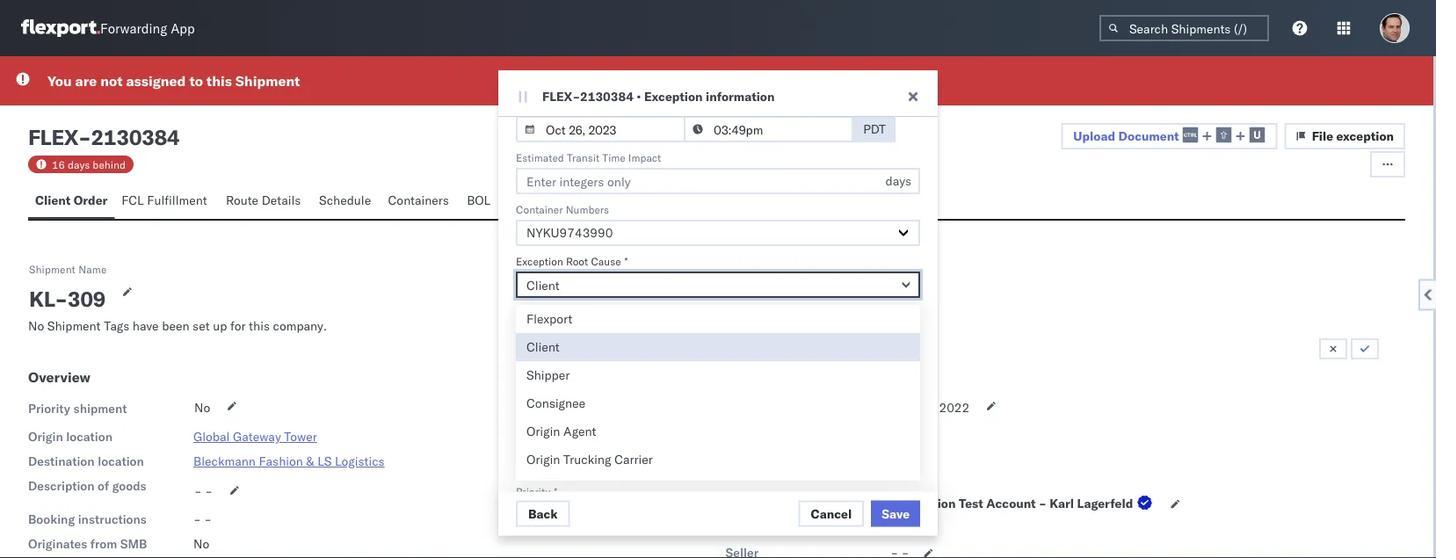 Task type: locate. For each thing, give the bounding box(es) containing it.
1 horizontal spatial client
[[527, 339, 560, 355]]

test
[[959, 496, 984, 511]]

carrier
[[615, 452, 653, 467]]

-
[[78, 124, 91, 150], [194, 484, 202, 499], [205, 484, 213, 499], [1039, 496, 1047, 511], [193, 512, 201, 527], [204, 512, 212, 527], [891, 520, 899, 536], [902, 520, 909, 536]]

file exception
[[1312, 128, 1394, 144]]

0 horizontal spatial from
[[90, 536, 117, 552]]

information
[[706, 89, 775, 104]]

list box
[[516, 305, 920, 558]]

priority down days,
[[516, 485, 551, 498]]

dec
[[892, 400, 914, 415]]

from inside sla 1 days, 0 hours from reporting time priority *
[[605, 462, 631, 478]]

0 vertical spatial location
[[66, 429, 112, 444]]

fcl fulfillment
[[122, 193, 207, 208]]

0 vertical spatial 2130384
[[580, 89, 634, 104]]

this right assigned
[[206, 72, 232, 90]]

drag and drop a file or
[[596, 347, 720, 363]]

agent
[[564, 424, 596, 439], [619, 480, 652, 495]]

* right the cause
[[625, 255, 628, 268]]

origin up 'destination'
[[28, 429, 63, 444]]

0 vertical spatial agent
[[564, 424, 596, 439]]

- - for description of goods
[[194, 484, 213, 499]]

1 horizontal spatial *
[[625, 255, 628, 268]]

1 vertical spatial to
[[773, 347, 785, 363]]

- - for buyer
[[891, 520, 909, 536]]

1 vertical spatial priority
[[516, 485, 551, 498]]

to right assigned
[[189, 72, 203, 90]]

0 horizontal spatial to
[[189, 72, 203, 90]]

dec 11, 2022
[[892, 400, 970, 415]]

bol button
[[460, 185, 498, 219]]

0 horizontal spatial *
[[554, 485, 558, 498]]

cancel button
[[799, 500, 864, 527]]

overview
[[28, 368, 90, 386]]

shipment
[[73, 401, 127, 416]]

destination location
[[28, 454, 144, 469]]

client for client
[[527, 339, 560, 355]]

this right for at the left of page
[[249, 318, 270, 334]]

reporting
[[634, 462, 685, 478]]

location up goods
[[98, 454, 144, 469]]

you
[[47, 72, 72, 90]]

priority down overview
[[28, 401, 70, 416]]

containers button
[[381, 185, 460, 219]]

documents button
[[498, 185, 580, 219]]

have
[[133, 318, 159, 334]]

app
[[28, 554, 50, 558]]

1 horizontal spatial agent
[[619, 480, 652, 495]]

0 vertical spatial this
[[206, 72, 232, 90]]

trucking
[[564, 452, 611, 467]]

file exception button
[[1285, 123, 1406, 149], [1285, 123, 1406, 149]]

0 vertical spatial *
[[625, 255, 628, 268]]

exception left the root
[[516, 255, 563, 268]]

to
[[189, 72, 203, 90], [773, 347, 785, 363]]

been
[[162, 318, 189, 334]]

0 vertical spatial priority
[[28, 401, 70, 416]]

to right click
[[773, 347, 785, 363]]

schedule
[[319, 193, 371, 208]]

time
[[688, 462, 713, 478]]

root
[[566, 255, 588, 268]]

global gateway tower link
[[193, 429, 317, 444]]

to inside button
[[773, 347, 785, 363]]

documents
[[505, 193, 569, 208]]

lagerfeld
[[1077, 496, 1134, 511]]

details
[[262, 193, 301, 208]]

0 vertical spatial client
[[35, 193, 71, 208]]

messages
[[587, 193, 642, 208]]

2130384
[[580, 89, 634, 104], [91, 124, 180, 150]]

1 vertical spatial 2130384
[[91, 124, 180, 150]]

1 vertical spatial location
[[98, 454, 144, 469]]

account
[[987, 496, 1036, 511]]

integration
[[891, 496, 956, 511]]

1 horizontal spatial 2130384
[[580, 89, 634, 104]]

logistics
[[335, 454, 385, 469]]

list box containing flexport
[[516, 305, 920, 558]]

11,
[[917, 400, 936, 415]]

no down kl-
[[28, 318, 44, 334]]

1 vertical spatial shipment
[[29, 262, 76, 276]]

of
[[98, 478, 109, 494]]

app
[[171, 20, 195, 36]]

1 vertical spatial agent
[[619, 480, 652, 495]]

upload
[[1074, 128, 1116, 143]]

1 vertical spatial from
[[90, 536, 117, 552]]

agent down carrier
[[619, 480, 652, 495]]

karl
[[1050, 496, 1074, 511]]

assignee
[[516, 395, 559, 408]]

origin for origin trucking carrier
[[527, 452, 560, 467]]

consignee
[[527, 396, 586, 411]]

1 horizontal spatial this
[[249, 318, 270, 334]]

0 vertical spatial to
[[189, 72, 203, 90]]

client up shipper
[[527, 339, 560, 355]]

from down instructions
[[90, 536, 117, 552]]

client inside "client order" button
[[35, 193, 71, 208]]

2130384 up behind
[[91, 124, 180, 150]]

exception
[[1337, 128, 1394, 144]]

no up global in the bottom left of the page
[[194, 400, 210, 415]]

from right hours
[[605, 462, 631, 478]]

export customs agent
[[527, 480, 652, 495]]

origin right 1
[[527, 452, 560, 467]]

MMM D, YYYY text field
[[516, 116, 686, 142]]

origin up sla
[[527, 424, 560, 439]]

transit
[[567, 151, 600, 164]]

location
[[66, 429, 112, 444], [98, 454, 144, 469]]

pdt
[[863, 121, 886, 137]]

no right smb
[[193, 536, 209, 552]]

assignees button
[[651, 185, 725, 219]]

days
[[68, 158, 90, 171]]

origin agent
[[527, 424, 596, 439]]

0 horizontal spatial client
[[35, 193, 71, 208]]

1 horizontal spatial priority
[[516, 485, 551, 498]]

1 horizontal spatial exception
[[644, 89, 703, 104]]

assignees
[[658, 193, 715, 208]]

client order button
[[28, 185, 115, 219]]

309
[[67, 286, 105, 312]]

tower
[[284, 429, 317, 444]]

location up destination location
[[66, 429, 112, 444]]

0 horizontal spatial exception
[[516, 255, 563, 268]]

Client text field
[[516, 272, 920, 298]]

booking
[[28, 512, 75, 527]]

bleckmann
[[193, 454, 256, 469]]

1 vertical spatial client
[[527, 339, 560, 355]]

save button
[[871, 500, 920, 527]]

parties
[[853, 463, 901, 481]]

bol
[[467, 193, 491, 208]]

forwarding
[[100, 20, 167, 36]]

location for origin location
[[66, 429, 112, 444]]

destination
[[28, 454, 95, 469]]

container
[[516, 203, 563, 216]]

client down the 16
[[35, 193, 71, 208]]

1 vertical spatial *
[[554, 485, 558, 498]]

exception right •
[[644, 89, 703, 104]]

dates
[[726, 368, 765, 386]]

nominated
[[775, 463, 849, 481]]

0 horizontal spatial agent
[[564, 424, 596, 439]]

no shipment tags have been set up for this company.
[[28, 318, 327, 334]]

1 horizontal spatial from
[[605, 462, 631, 478]]

priority inside sla 1 days, 0 hours from reporting time priority *
[[516, 485, 551, 498]]

agent up trucking on the left of the page
[[564, 424, 596, 439]]

None text field
[[516, 412, 666, 439]]

origin
[[527, 424, 560, 439], [28, 429, 63, 444], [527, 452, 560, 467]]

flexport
[[527, 311, 573, 327]]

global gateway tower
[[193, 429, 317, 444]]

* up the back at the bottom of the page
[[554, 485, 558, 498]]

0 vertical spatial from
[[605, 462, 631, 478]]

1 horizontal spatial to
[[773, 347, 785, 363]]

0 horizontal spatial 2130384
[[91, 124, 180, 150]]

attach
[[516, 306, 548, 320]]

2130384 left •
[[580, 89, 634, 104]]



Task type: vqa. For each thing, say whether or not it's contained in the screenshot.
'11/13' on the bottom right
no



Task type: describe. For each thing, give the bounding box(es) containing it.
you are not assigned to this shipment
[[47, 72, 300, 90]]

forwarding app link
[[21, 19, 195, 37]]

0 horizontal spatial priority
[[28, 401, 70, 416]]

* inside sla 1 days, 0 hours from reporting time priority *
[[554, 485, 558, 498]]

drag
[[596, 347, 622, 363]]

click to upload button
[[727, 342, 841, 368]]

sla
[[516, 447, 536, 460]]

order
[[74, 193, 108, 208]]

customs
[[566, 480, 616, 495]]

Search Shipments (/) text field
[[1100, 15, 1269, 41]]

shipment name
[[29, 262, 107, 276]]

export
[[527, 480, 563, 495]]

containers
[[388, 193, 449, 208]]

from inside originates from smb app
[[90, 536, 117, 552]]

days,
[[527, 462, 557, 478]]

tags
[[104, 318, 129, 334]]

global
[[193, 429, 230, 444]]

client-
[[726, 463, 775, 481]]

0 vertical spatial no
[[28, 318, 44, 334]]

location for destination location
[[98, 454, 144, 469]]

fcl fulfillment button
[[115, 185, 219, 219]]

file
[[1312, 128, 1334, 144]]

client order
[[35, 193, 108, 208]]

1 vertical spatial this
[[249, 318, 270, 334]]

0 vertical spatial shipment
[[235, 72, 300, 90]]

not
[[100, 72, 123, 90]]

origin for origin agent
[[527, 424, 560, 439]]

route
[[226, 193, 259, 208]]

files
[[551, 306, 574, 320]]

a
[[678, 347, 685, 363]]

flexport. image
[[21, 19, 100, 37]]

integration test account - karl lagerfeld
[[891, 496, 1134, 511]]

and
[[625, 347, 646, 363]]

&
[[306, 454, 314, 469]]

1 vertical spatial exception
[[516, 255, 563, 268]]

flex
[[28, 124, 78, 150]]

attach files
[[516, 306, 574, 320]]

assigned
[[126, 72, 186, 90]]

time
[[602, 151, 626, 164]]

messages button
[[580, 185, 651, 219]]

•
[[637, 89, 641, 104]]

flex-2130384 • exception information
[[542, 89, 775, 104]]

bleckmann fashion & ls logistics
[[193, 454, 385, 469]]

numbers
[[566, 203, 609, 216]]

back
[[528, 506, 558, 521]]

route details
[[226, 193, 301, 208]]

forwarding app
[[100, 20, 195, 36]]

route details button
[[219, 185, 312, 219]]

client for client order
[[35, 193, 71, 208]]

nyku9743990
[[527, 225, 613, 240]]

0 vertical spatial exception
[[644, 89, 703, 104]]

schedule button
[[312, 185, 381, 219]]

save
[[882, 506, 910, 521]]

document
[[1119, 128, 1179, 143]]

2 vertical spatial shipment
[[47, 318, 101, 334]]

upload
[[788, 347, 828, 363]]

instructions
[[78, 512, 147, 527]]

originates
[[28, 536, 87, 552]]

description of goods
[[28, 478, 146, 494]]

Enter integers only number field
[[516, 168, 920, 194]]

16 days behind
[[52, 158, 126, 171]]

gateway
[[233, 429, 281, 444]]

cause
[[591, 255, 621, 268]]

originates from smb app
[[28, 536, 147, 558]]

origin for origin location
[[28, 429, 63, 444]]

1
[[516, 462, 524, 478]]

container numbers
[[516, 203, 609, 216]]

2022
[[939, 400, 970, 415]]

-- : -- -- text field
[[684, 116, 854, 142]]

hours
[[571, 462, 602, 478]]

are
[[75, 72, 97, 90]]

1 vertical spatial no
[[194, 400, 210, 415]]

ls
[[318, 454, 332, 469]]

bleckmann fashion & ls logistics link
[[193, 454, 385, 469]]

or
[[709, 347, 720, 363]]

cancel
[[811, 506, 852, 521]]

priority shipment
[[28, 401, 127, 416]]

goods
[[112, 478, 146, 494]]

2 vertical spatial no
[[193, 536, 209, 552]]

description
[[28, 478, 95, 494]]

drop
[[650, 347, 675, 363]]

file
[[688, 347, 706, 363]]

smb
[[120, 536, 147, 552]]

kl-309
[[29, 286, 105, 312]]

origin location
[[28, 429, 112, 444]]

behind
[[93, 158, 126, 171]]

impact
[[628, 151, 661, 164]]

0 horizontal spatial this
[[206, 72, 232, 90]]



